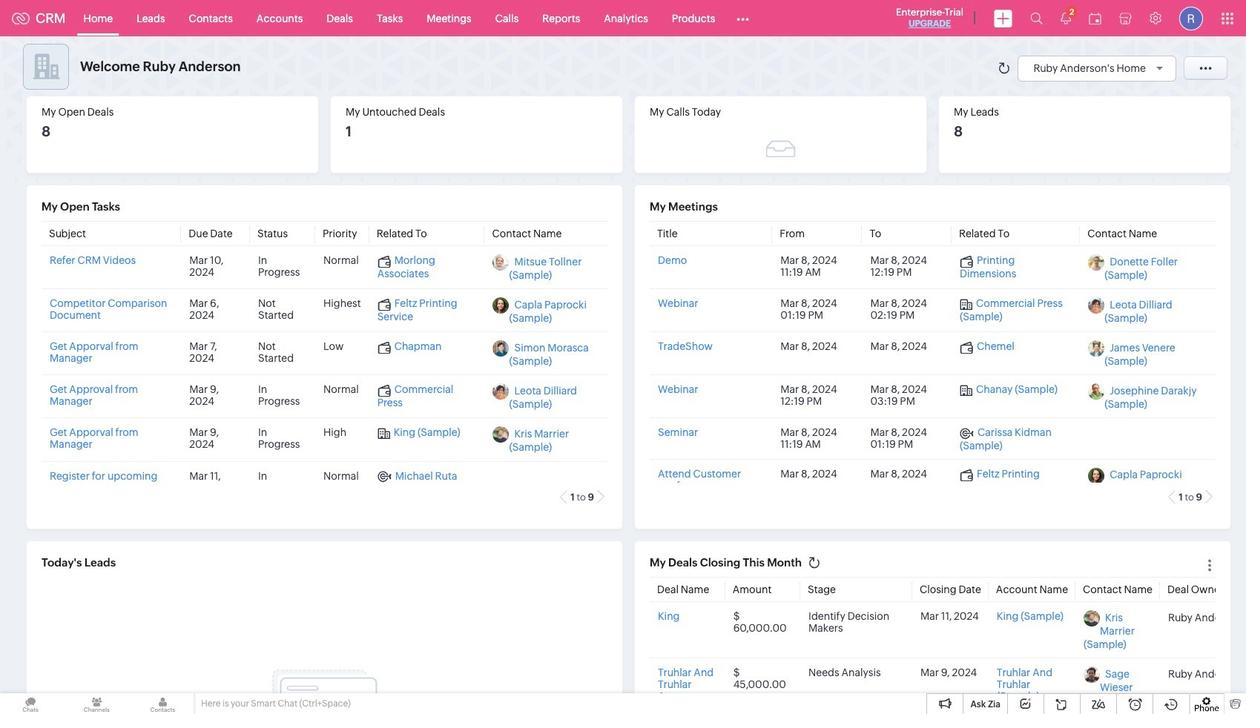 Task type: vqa. For each thing, say whether or not it's contained in the screenshot.
topmost region
no



Task type: locate. For each thing, give the bounding box(es) containing it.
calendar image
[[1090, 12, 1102, 24]]

signals element
[[1053, 0, 1081, 36]]

create menu image
[[995, 9, 1013, 27]]

chats image
[[0, 694, 61, 715]]

logo image
[[12, 12, 30, 24]]

create menu element
[[986, 0, 1022, 36]]

search image
[[1031, 12, 1044, 24]]



Task type: describe. For each thing, give the bounding box(es) containing it.
channels image
[[66, 694, 127, 715]]

profile element
[[1171, 0, 1213, 36]]

contacts image
[[132, 694, 193, 715]]

search element
[[1022, 0, 1053, 36]]

profile image
[[1180, 6, 1204, 30]]

Other Modules field
[[728, 6, 760, 30]]



